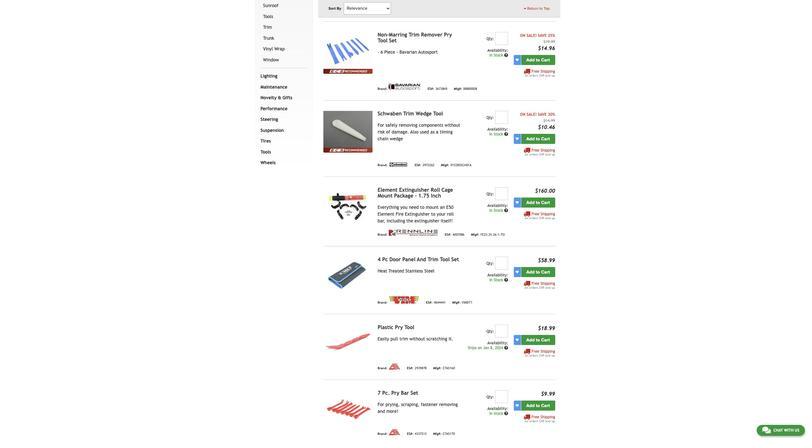 Task type: vqa. For each thing, say whether or not it's contained in the screenshot.


Task type: describe. For each thing, give the bounding box(es) containing it.
es#: 4044441
[[426, 301, 446, 304]]

es#: for tool
[[415, 163, 421, 167]]

2 free shipping on orders $49 and up from the top
[[525, 148, 555, 156]]

1 add from the top
[[526, 57, 535, 63]]

add for $18.99
[[526, 337, 535, 343]]

mfg#: for element extinguisher roll cage mount package - 1.75 inch
[[471, 233, 479, 237]]

non-
[[378, 32, 389, 38]]

$49 for $18.99
[[539, 354, 544, 357]]

performance link
[[259, 103, 306, 114]]

add to cart button for $58.99
[[521, 267, 555, 277]]

performance
[[260, 106, 288, 111]]

element inside everything you need to mount an e50 element fire extinguisher to your roll bar, including the extinguisher itself!
[[378, 211, 394, 217]]

brand: for 4
[[378, 301, 388, 304]]

and down $14.96
[[545, 74, 551, 77]]

plastic pry tool link
[[378, 324, 414, 330]]

components
[[419, 122, 443, 128]]

caret up image
[[524, 6, 526, 10]]

stainless
[[405, 268, 423, 273]]

4044441
[[434, 301, 446, 304]]

trim left wedge at the right top
[[403, 111, 414, 117]]

up for $58.99
[[552, 286, 555, 289]]

4 pc door panel and trim tool set link
[[378, 256, 459, 262]]

1 up from the top
[[552, 74, 555, 77]]

brand: for plastic
[[378, 367, 388, 370]]

interior subcategories element
[[260, 0, 307, 68]]

for safely removing components without risk of damage. also used as a timing chain wedge
[[378, 122, 460, 141]]

in for on sale!                         save 25%
[[489, 53, 493, 57]]

es#: for panel
[[426, 301, 433, 304]]

2 add to cart from the top
[[526, 136, 550, 142]]

mount
[[426, 205, 439, 210]]

7 pc. pry bar set
[[378, 390, 418, 396]]

extinguisher inside element extinguisher roll cage mount package - 1.75 inch
[[399, 187, 429, 193]]

piece
[[384, 49, 395, 55]]

4
[[378, 256, 381, 262]]

cart for $160.00
[[541, 200, 550, 205]]

es#4337213 - cta5170 - 7 pc. pry bar set - for prying, scraping, fastener removing and more! - cta tools - audi bmw volkswagen mercedes benz mini porsche image
[[323, 390, 372, 427]]

question circle image for on sale!                         save 25%
[[504, 53, 508, 57]]

2 vertical spatial pry
[[391, 390, 399, 396]]

8,
[[490, 346, 494, 350]]

$160.00
[[535, 188, 555, 194]]

cta5160
[[443, 367, 455, 370]]

trim link
[[262, 22, 306, 33]]

damage.
[[392, 129, 409, 134]]

free for $18.99
[[532, 349, 539, 354]]

bar
[[401, 390, 409, 396]]

add to cart for $58.99
[[526, 269, 550, 275]]

es#: 4337213
[[407, 432, 427, 436]]

2 cart from the top
[[541, 136, 550, 142]]

2 up from the top
[[552, 153, 555, 156]]

cart for $58.99
[[541, 269, 550, 275]]

trim right and
[[428, 256, 438, 262]]

1 free from the top
[[532, 69, 539, 74]]

question circle image for $58.99
[[504, 278, 508, 282]]

add for $58.99
[[526, 269, 535, 275]]

$49 for $160.00
[[539, 216, 544, 220]]

removing inside "for safely removing components without risk of damage. also used as a timing chain wedge"
[[399, 122, 418, 128]]

suspension link
[[259, 125, 306, 136]]

question circle image for $18.99
[[504, 346, 508, 350]]

add to cart button for $9.99
[[521, 401, 555, 411]]

up for $160.00
[[552, 216, 555, 220]]

window
[[263, 57, 279, 62]]

and down $18.99
[[545, 354, 551, 357]]

free shipping on orders $49 and up for $160.00
[[525, 212, 555, 220]]

novelty
[[260, 95, 277, 100]]

novelty & gifts
[[260, 95, 292, 100]]

ecs tuning recommends this product. image for non-marring trim remover pry tool set
[[323, 69, 372, 74]]

add to cart for $18.99
[[526, 337, 550, 343]]

tool right and
[[440, 256, 450, 262]]

mfg#: 015285sch01a
[[441, 163, 472, 167]]

stock for on sale!                         save 25%
[[494, 53, 503, 57]]

2 horizontal spatial set
[[451, 256, 459, 262]]

inch
[[431, 193, 441, 199]]

add to wish list image for $160.00
[[516, 201, 519, 204]]

in stock for $9.99
[[489, 411, 504, 416]]

element extinguisher roll cage mount package - 1.75 inch link
[[378, 187, 453, 199]]

in for $160.00
[[489, 208, 493, 213]]

stock for $160.00
[[494, 208, 503, 213]]

es#: 2939878
[[407, 367, 427, 370]]

chain
[[378, 136, 388, 141]]

2 add to cart button from the top
[[521, 134, 555, 144]]

and inside for prying, scraping, fastener removing and more!
[[378, 409, 385, 414]]

maintenance
[[260, 84, 287, 90]]

top
[[544, 6, 550, 11]]

in for $9.99
[[489, 411, 493, 416]]

easily pull trim without scratching it.
[[378, 336, 453, 341]]

rennline - corporate logo image
[[389, 230, 438, 236]]

trunk link
[[262, 33, 306, 44]]

mfg#: for non-marring trim remover pry tool set
[[454, 87, 462, 91]]

remover
[[421, 32, 442, 38]]

plastic pry tool
[[378, 324, 414, 330]]

0 horizontal spatial without
[[409, 336, 425, 341]]

$58.99
[[538, 257, 555, 263]]

save for $14.96
[[538, 33, 547, 38]]

$9.99
[[541, 391, 555, 397]]

in for on sale!                         save 30%
[[489, 132, 493, 136]]

qty: for $18.99
[[487, 329, 494, 334]]

and down $160.00
[[545, 216, 551, 220]]

free for $9.99
[[532, 415, 539, 419]]

and
[[417, 256, 426, 262]]

free shipping on orders $49 and up for $18.99
[[525, 349, 555, 357]]

a
[[436, 129, 438, 134]]

trim inside non-marring trim remover pry tool set
[[409, 32, 419, 38]]

1 shipping from the top
[[540, 69, 555, 74]]

extinguisher inside everything you need to mount an e50 element fire extinguisher to your roll bar, including the extinguisher itself!
[[405, 211, 430, 217]]

pull
[[390, 336, 398, 341]]

shipping for $18.99
[[540, 349, 555, 354]]

heat
[[378, 268, 387, 273]]

es#: 2972262
[[415, 163, 434, 167]]

door
[[389, 256, 401, 262]]

wedge
[[390, 136, 403, 141]]

1 horizontal spatial set
[[411, 390, 418, 396]]

more!
[[386, 409, 398, 414]]

mfg#: fe23.25.26-1.75i
[[471, 233, 505, 237]]

add to cart for $9.99
[[526, 403, 550, 408]]

es#: left 2939878
[[407, 367, 414, 370]]

mfg#: cta5160
[[433, 367, 455, 370]]

set inside non-marring trim remover pry tool set
[[389, 37, 397, 44]]

cage
[[442, 187, 453, 193]]

on for $10.46
[[520, 112, 525, 117]]

for for 7
[[378, 402, 384, 407]]

maintenance link
[[259, 82, 306, 93]]

$14.96
[[538, 45, 555, 51]]

non-marring trim remover pry tool set link
[[378, 32, 452, 44]]

add to cart button for $160.00
[[521, 197, 555, 208]]

0 vertical spatial tools link
[[262, 11, 306, 22]]

availability: for $9.99
[[487, 406, 508, 411]]

mount
[[378, 193, 393, 199]]

$18.99
[[538, 325, 555, 331]]

1 bav auto tools - corporate logo image from the top
[[389, 5, 421, 11]]

availability: for $58.99
[[487, 273, 508, 277]]

2 free from the top
[[532, 148, 539, 153]]

in stock for $160.00
[[489, 208, 504, 213]]

2939878
[[415, 367, 427, 370]]

without inside "for safely removing components without risk of damage. also used as a timing chain wedge"
[[445, 122, 460, 128]]

1 cart from the top
[[541, 57, 550, 63]]

es#4007086 - fe23.25.26-1.75i - element extinguisher roll cage mount package - 1.75 inch - everything you need to mount an e50 element fire extinguisher to your roll bar, including the extinguisher itself! - rennline - audi bmw volkswagen mercedes benz mini porsche image
[[323, 187, 372, 224]]

question circle image for $160.00
[[504, 208, 508, 212]]

bar,
[[378, 218, 385, 223]]

cta tools - corporate logo image for pry
[[389, 364, 400, 370]]

wheels
[[260, 160, 276, 165]]

1.75
[[418, 193, 429, 199]]

stock for $9.99
[[494, 411, 503, 416]]

brand: for non-
[[378, 87, 388, 91]]

wheels link
[[259, 158, 306, 168]]

to for $160.00 add to cart button
[[536, 200, 540, 205]]

availability: for $160.00
[[487, 203, 508, 208]]

vim tools - corporate logo image
[[389, 296, 420, 304]]

comments image
[[762, 426, 771, 434]]

autosport
[[418, 49, 438, 55]]

es#2939878 - cta5160 - plastic pry tool  - easily pull trim without scratching it. - cta tools - audi bmw volkswagen mercedes benz mini porsche image
[[323, 325, 372, 361]]

es#: 3673869
[[428, 87, 447, 91]]

shipping for $9.99
[[540, 415, 555, 419]]

up for $9.99
[[552, 419, 555, 423]]

it.
[[449, 336, 453, 341]]

package
[[394, 193, 413, 199]]

3673869
[[435, 87, 447, 91]]

non-marring trim remover pry tool set
[[378, 32, 452, 44]]

1 vertical spatial pry
[[395, 324, 403, 330]]

tires link
[[259, 136, 306, 147]]

cta tools - corporate logo image for pc.
[[389, 429, 400, 435]]

also
[[410, 129, 418, 134]]

brand: for schwaben
[[378, 163, 388, 167]]

$14.99
[[543, 118, 555, 123]]

add to cart button for $18.99
[[521, 335, 555, 345]]

tool inside non-marring trim remover pry tool set
[[378, 37, 387, 44]]

7
[[378, 390, 381, 396]]

including
[[387, 218, 405, 223]]

treated
[[389, 268, 404, 273]]

4337213
[[415, 432, 427, 436]]

us
[[795, 428, 799, 433]]

mfg#: for 4 pc door panel and trim tool set
[[452, 301, 461, 304]]



Task type: locate. For each thing, give the bounding box(es) containing it.
brand: up pc.
[[378, 367, 388, 370]]

on inside 'on sale!                         save 25% $19.99 $14.96'
[[520, 33, 525, 38]]

shipping
[[540, 69, 555, 74], [540, 148, 555, 153], [540, 212, 555, 216], [540, 281, 555, 286], [540, 349, 555, 354], [540, 415, 555, 419]]

$19.99
[[543, 39, 555, 44]]

and left more!
[[378, 409, 385, 414]]

add to cart down $14.96
[[526, 57, 550, 63]]

availability: for on sale!                         save 25%
[[487, 48, 508, 53]]

es#: left the 3673869
[[428, 87, 434, 91]]

sale! inside "on sale!                         save 30% $14.99 $10.46"
[[527, 112, 537, 117]]

brand: for 7
[[378, 432, 388, 436]]

cart for $18.99
[[541, 337, 550, 343]]

brand: for element
[[378, 233, 388, 237]]

up down $14.96
[[552, 74, 555, 77]]

4 add to wish list image from the top
[[516, 338, 519, 342]]

2 question circle image from the top
[[504, 208, 508, 212]]

sale!
[[527, 33, 537, 38], [527, 112, 537, 117]]

5 shipping from the top
[[540, 349, 555, 354]]

4 stock from the top
[[494, 278, 503, 282]]

add to wish list image for $58.99
[[516, 270, 519, 274]]

for inside for prying, scraping, fastener removing and more!
[[378, 402, 384, 407]]

0 vertical spatial cta tools - corporate logo image
[[389, 364, 400, 370]]

sort by
[[328, 6, 341, 11]]

ecs tuning recommends this product. image
[[323, 69, 372, 74], [323, 148, 372, 153]]

add to cart button down $9.99
[[521, 401, 555, 411]]

1.75i
[[498, 233, 505, 237]]

free shipping on orders $49 and up down $10.46
[[525, 148, 555, 156]]

sort
[[328, 6, 336, 11]]

pry inside non-marring trim remover pry tool set
[[444, 32, 452, 38]]

4 up from the top
[[552, 286, 555, 289]]

$49 down $10.46
[[539, 153, 544, 156]]

to
[[539, 6, 543, 11], [536, 57, 540, 63], [536, 136, 540, 142], [536, 200, 540, 205], [420, 205, 424, 210], [431, 211, 435, 217], [536, 269, 540, 275], [536, 337, 540, 343], [536, 403, 540, 408]]

qty: for on sale!                         save 30%
[[487, 115, 494, 120]]

5 in stock from the top
[[489, 411, 504, 416]]

fe23.25.26-
[[481, 233, 498, 237]]

2 brand: from the top
[[378, 87, 388, 91]]

add to cart button down $58.99
[[521, 267, 555, 277]]

without right trim
[[409, 336, 425, 341]]

question circle image
[[504, 132, 508, 136], [504, 346, 508, 350]]

sale! for $10.46
[[527, 112, 537, 117]]

your
[[437, 211, 446, 217]]

marring
[[389, 32, 407, 38]]

save
[[538, 33, 547, 38], [538, 112, 547, 117]]

add to wish list image
[[516, 137, 519, 140]]

cart down $14.96
[[541, 57, 550, 63]]

6 free from the top
[[532, 415, 539, 419]]

free for $58.99
[[532, 281, 539, 286]]

for for schwaben
[[378, 122, 384, 128]]

free shipping on orders $49 and up down $14.96
[[525, 69, 555, 77]]

cta tools - corporate logo image
[[389, 364, 400, 370], [389, 429, 400, 435]]

trim inside trim "link"
[[263, 25, 272, 30]]

0 vertical spatial set
[[389, 37, 397, 44]]

3 qty: from the top
[[487, 192, 494, 196]]

es#: for bar
[[407, 432, 414, 436]]

mfg#:
[[454, 87, 462, 91], [441, 163, 449, 167], [471, 233, 479, 237], [452, 301, 461, 304], [433, 367, 441, 370], [433, 432, 441, 436]]

tools inside the interior subcategories element
[[263, 14, 273, 19]]

extinguisher down need
[[405, 211, 430, 217]]

5 add to wish list image from the top
[[516, 404, 519, 407]]

add to cart down $160.00
[[526, 200, 550, 205]]

0 vertical spatial for
[[378, 122, 384, 128]]

shipping for $160.00
[[540, 212, 555, 216]]

0 horizontal spatial removing
[[399, 122, 418, 128]]

4 free from the top
[[532, 281, 539, 286]]

6 cart from the top
[[541, 403, 550, 408]]

0 horizontal spatial set
[[389, 37, 397, 44]]

1 add to cart button from the top
[[521, 55, 555, 65]]

in for $58.99
[[489, 278, 493, 282]]

2 $49 from the top
[[539, 153, 544, 156]]

4 shipping from the top
[[540, 281, 555, 286]]

to for add to cart button corresponding to $58.99
[[536, 269, 540, 275]]

$49 down $9.99
[[539, 419, 544, 423]]

wedge
[[416, 111, 432, 117]]

schwaben trim wedge tool
[[378, 111, 443, 117]]

3 stock from the top
[[494, 208, 503, 213]]

1 vertical spatial cta tools - corporate logo image
[[389, 429, 400, 435]]

0 vertical spatial element
[[378, 187, 398, 193]]

free shipping on orders $49 and up down $58.99
[[525, 281, 555, 289]]

prying,
[[386, 402, 400, 407]]

6 brand: from the top
[[378, 367, 388, 370]]

cta tools - corporate logo image left es#: 2939878
[[389, 364, 400, 370]]

element inside element extinguisher roll cage mount package - 1.75 inch
[[378, 187, 398, 193]]

bav auto tools - corporate logo image up marring
[[389, 5, 421, 11]]

sale! left 30%
[[527, 112, 537, 117]]

question circle image for on sale!                         save 30%
[[504, 132, 508, 136]]

6 availability: from the top
[[487, 406, 508, 411]]

0 horizontal spatial -
[[378, 49, 379, 55]]

$49
[[539, 74, 544, 77], [539, 153, 544, 156], [539, 216, 544, 220], [539, 286, 544, 289], [539, 354, 544, 357], [539, 419, 544, 423]]

0 vertical spatial extinguisher
[[399, 187, 429, 193]]

2 on from the top
[[520, 112, 525, 117]]

4 cart from the top
[[541, 269, 550, 275]]

chat
[[774, 428, 783, 433]]

1 free shipping on orders $49 and up from the top
[[525, 69, 555, 77]]

1 vertical spatial extinguisher
[[405, 211, 430, 217]]

2 cta tools - corporate logo image from the top
[[389, 429, 400, 435]]

3 cart from the top
[[541, 200, 550, 205]]

tool up 6 on the left
[[378, 37, 387, 44]]

add for $160.00
[[526, 200, 535, 205]]

roll
[[447, 211, 454, 217]]

jan
[[483, 346, 489, 350]]

bav auto tools - corporate logo image up schwaben trim wedge tool 'link'
[[389, 84, 421, 90]]

- left '1.75'
[[415, 193, 417, 199]]

itself!
[[441, 218, 453, 223]]

0 vertical spatial save
[[538, 33, 547, 38]]

tools link up wheels
[[259, 147, 306, 158]]

$10.46
[[538, 124, 555, 130]]

1 vertical spatial ecs tuning recommends this product. image
[[323, 148, 372, 153]]

in stock for on sale!                         save 25%
[[489, 53, 504, 57]]

pc
[[382, 256, 388, 262]]

add to wish list image for $18.99
[[516, 338, 519, 342]]

up for $18.99
[[552, 354, 555, 357]]

an
[[440, 205, 445, 210]]

plastic
[[378, 324, 393, 330]]

availability: for $18.99
[[487, 341, 508, 345]]

1 vertical spatial save
[[538, 112, 547, 117]]

$49 down $14.96
[[539, 74, 544, 77]]

save for $10.46
[[538, 112, 547, 117]]

trunk
[[263, 36, 274, 41]]

$49 down $160.00
[[539, 216, 544, 220]]

shipping down $9.99
[[540, 415, 555, 419]]

1 brand: from the top
[[378, 8, 388, 12]]

scraping,
[[401, 402, 420, 407]]

tool up components
[[433, 111, 443, 117]]

and down $10.46
[[545, 153, 551, 156]]

sale! left 25%
[[527, 33, 537, 38]]

set right non- at the left
[[389, 37, 397, 44]]

trim up trunk
[[263, 25, 272, 30]]

vinyl wrap link
[[262, 44, 306, 55]]

6 shipping from the top
[[540, 415, 555, 419]]

the
[[406, 218, 413, 223]]

novelty & gifts link
[[259, 93, 306, 103]]

extinguisher
[[414, 218, 439, 223]]

25%
[[548, 33, 555, 38]]

add to cart for $160.00
[[526, 200, 550, 205]]

2 bav auto tools - corporate logo image from the top
[[389, 84, 421, 90]]

add to cart down $10.46
[[526, 136, 550, 142]]

es#:
[[428, 87, 434, 91], [415, 163, 421, 167], [445, 233, 451, 237], [426, 301, 433, 304], [407, 367, 414, 370], [407, 432, 414, 436]]

es#: left 2972262
[[415, 163, 421, 167]]

3 free from the top
[[532, 212, 539, 216]]

sale! for $14.96
[[527, 33, 537, 38]]

1 $49 from the top
[[539, 74, 544, 77]]

1 horizontal spatial without
[[445, 122, 460, 128]]

0 vertical spatial ecs tuning recommends this product. image
[[323, 69, 372, 74]]

vinyl
[[263, 46, 273, 52]]

2 horizontal spatial -
[[415, 193, 417, 199]]

timing
[[440, 129, 453, 134]]

1 orders from the top
[[529, 74, 538, 77]]

1 stock from the top
[[494, 53, 503, 57]]

$49 down $18.99
[[539, 354, 544, 357]]

vimdt1
[[462, 301, 472, 304]]

shipping for $58.99
[[540, 281, 555, 286]]

3 in from the top
[[489, 208, 493, 213]]

removing inside for prying, scraping, fastener removing and more!
[[439, 402, 458, 407]]

4 orders from the top
[[529, 286, 538, 289]]

1 vertical spatial bav auto tools - corporate logo image
[[389, 84, 421, 90]]

qty: for on sale!                         save 25%
[[487, 36, 494, 41]]

1 vertical spatial for
[[378, 402, 384, 407]]

ships
[[468, 346, 477, 350]]

mfg#: left 015285sch01a on the right top of page
[[441, 163, 449, 167]]

save left 30%
[[538, 112, 547, 117]]

add to wish list image for $9.99
[[516, 404, 519, 407]]

4 add to cart from the top
[[526, 269, 550, 275]]

qty: for $58.99
[[487, 261, 494, 266]]

4 question circle image from the top
[[504, 412, 508, 415]]

5 up from the top
[[552, 354, 555, 357]]

tools down sunroof
[[263, 14, 273, 19]]

free shipping on orders $49 and up down $18.99
[[525, 349, 555, 357]]

qty: for $9.99
[[487, 395, 494, 399]]

2 in from the top
[[489, 132, 493, 136]]

on sale!                         save 30% $14.99 $10.46
[[520, 112, 555, 130]]

free shipping on orders $49 and up down $9.99
[[525, 415, 555, 423]]

5 add to cart button from the top
[[521, 335, 555, 345]]

brand: down bar,
[[378, 233, 388, 237]]

to for fifth add to cart button from the bottom of the page
[[536, 136, 540, 142]]

extinguisher
[[399, 187, 429, 193], [405, 211, 430, 217]]

0 vertical spatial removing
[[399, 122, 418, 128]]

for up risk
[[378, 122, 384, 128]]

3 free shipping on orders $49 and up from the top
[[525, 212, 555, 220]]

and
[[545, 74, 551, 77], [545, 153, 551, 156], [545, 216, 551, 220], [545, 286, 551, 289], [545, 354, 551, 357], [378, 409, 385, 414], [545, 419, 551, 423]]

add to cart
[[526, 57, 550, 63], [526, 136, 550, 142], [526, 200, 550, 205], [526, 269, 550, 275], [526, 337, 550, 343], [526, 403, 550, 408]]

6 up from the top
[[552, 419, 555, 423]]

on inside "on sale!                         save 30% $14.99 $10.46"
[[520, 112, 525, 117]]

in stock for on sale!                         save 30%
[[489, 132, 504, 136]]

2 orders from the top
[[529, 153, 538, 156]]

steering link
[[259, 114, 306, 125]]

save left 25%
[[538, 33, 547, 38]]

add to cart down $58.99
[[526, 269, 550, 275]]

free for $160.00
[[532, 212, 539, 216]]

1 add to cart from the top
[[526, 57, 550, 63]]

3 brand: from the top
[[378, 163, 388, 167]]

es#3673869 - b8800008 - non-marring trim remover pry tool set  - - 6 piece - bavarian autosport - bav auto tools - audi bmw volkswagen mercedes benz mini porsche image
[[323, 32, 372, 69]]

as
[[430, 129, 435, 134]]

2 save from the top
[[538, 112, 547, 117]]

tools for the top tools 'link'
[[263, 14, 273, 19]]

2 stock from the top
[[494, 132, 503, 136]]

cart for $9.99
[[541, 403, 550, 408]]

shipping down $18.99
[[540, 349, 555, 354]]

question circle image
[[504, 53, 508, 57], [504, 208, 508, 212], [504, 278, 508, 282], [504, 412, 508, 415]]

3 up from the top
[[552, 216, 555, 220]]

up down $18.99
[[552, 354, 555, 357]]

3 add to cart from the top
[[526, 200, 550, 205]]

4 availability: from the top
[[487, 273, 508, 277]]

tool up trim
[[404, 324, 414, 330]]

to for 6th add to cart button from the bottom of the page
[[536, 57, 540, 63]]

0 vertical spatial without
[[445, 122, 460, 128]]

2 question circle image from the top
[[504, 346, 508, 350]]

add to cart button down $18.99
[[521, 335, 555, 345]]

extinguisher up need
[[399, 187, 429, 193]]

3 $49 from the top
[[539, 216, 544, 220]]

cart
[[541, 57, 550, 63], [541, 136, 550, 142], [541, 200, 550, 205], [541, 269, 550, 275], [541, 337, 550, 343], [541, 403, 550, 408]]

free shipping on orders $49 and up for $9.99
[[525, 415, 555, 423]]

1 element from the top
[[378, 187, 398, 193]]

shipping down $58.99
[[540, 281, 555, 286]]

set down es#: 4007086 at the bottom right of page
[[451, 256, 459, 262]]

5 add to cart from the top
[[526, 337, 550, 343]]

1 vertical spatial tools
[[260, 149, 271, 155]]

6 orders from the top
[[529, 419, 538, 423]]

pc.
[[382, 390, 390, 396]]

1 availability: from the top
[[487, 48, 508, 53]]

add to cart button down $14.96
[[521, 55, 555, 65]]

and down $58.99
[[545, 286, 551, 289]]

mfg#: for schwaben trim wedge tool
[[441, 163, 449, 167]]

scratching
[[426, 336, 447, 341]]

b8800008
[[463, 87, 477, 91]]

return
[[527, 6, 538, 11]]

0 vertical spatial bav auto tools - corporate logo image
[[389, 5, 421, 11]]

1 ecs tuning recommends this product. image from the top
[[323, 69, 372, 74]]

brand: left schwaben - corporate logo
[[378, 163, 388, 167]]

for inside "for safely removing components without risk of damage. also used as a timing chain wedge"
[[378, 122, 384, 128]]

1 vertical spatial on
[[520, 112, 525, 117]]

1 vertical spatial element
[[378, 211, 394, 217]]

2 vertical spatial set
[[411, 390, 418, 396]]

- inside element extinguisher roll cage mount package - 1.75 inch
[[415, 193, 417, 199]]

2 sale! from the top
[[527, 112, 537, 117]]

to for add to cart button for $9.99
[[536, 403, 540, 408]]

brand: left vim tools - corporate logo
[[378, 301, 388, 304]]

trim right marring
[[409, 32, 419, 38]]

mfg#: left cta5160
[[433, 367, 441, 370]]

1 vertical spatial without
[[409, 336, 425, 341]]

for down 7
[[378, 402, 384, 407]]

mfg#: left b8800008
[[454, 87, 462, 91]]

cta5170
[[443, 432, 455, 436]]

element down "everything"
[[378, 211, 394, 217]]

brand: up the schwaben
[[378, 87, 388, 91]]

4 in stock from the top
[[489, 278, 504, 282]]

stock for on sale!                         save 30%
[[494, 132, 503, 136]]

panel
[[402, 256, 416, 262]]

add to cart button down $10.46
[[521, 134, 555, 144]]

shipping down $10.46
[[540, 148, 555, 153]]

mfg#: vimdt1
[[452, 301, 472, 304]]

1 vertical spatial removing
[[439, 402, 458, 407]]

1 horizontal spatial -
[[397, 49, 398, 55]]

by
[[337, 6, 341, 11]]

2 add to wish list image from the top
[[516, 201, 519, 204]]

1 horizontal spatial removing
[[439, 402, 458, 407]]

0 vertical spatial pry
[[444, 32, 452, 38]]

1 vertical spatial set
[[451, 256, 459, 262]]

mfg#: b8800008
[[454, 87, 477, 91]]

3 in stock from the top
[[489, 208, 504, 213]]

pry right remover
[[444, 32, 452, 38]]

mfg#: for 7 pc. pry bar set
[[433, 432, 441, 436]]

removing up also
[[399, 122, 418, 128]]

qty: for $160.00
[[487, 192, 494, 196]]

2 qty: from the top
[[487, 115, 494, 120]]

5 free from the top
[[532, 349, 539, 354]]

cart down $10.46
[[541, 136, 550, 142]]

1 cta tools - corporate logo image from the top
[[389, 364, 400, 370]]

on for $14.96
[[520, 33, 525, 38]]

e50
[[446, 205, 453, 210]]

5 orders from the top
[[529, 354, 538, 357]]

7 brand: from the top
[[378, 432, 388, 436]]

$49 for $58.99
[[539, 286, 544, 289]]

2972262
[[423, 163, 434, 167]]

orders for $9.99
[[529, 419, 538, 423]]

4007086
[[453, 233, 465, 237]]

everything you need to mount an e50 element fire extinguisher to your roll bar, including the extinguisher itself!
[[378, 205, 454, 223]]

2 in stock from the top
[[489, 132, 504, 136]]

5 add from the top
[[526, 337, 535, 343]]

4 add from the top
[[526, 269, 535, 275]]

up down $160.00
[[552, 216, 555, 220]]

4 brand: from the top
[[378, 233, 388, 237]]

orders for $58.99
[[529, 286, 538, 289]]

es#4044441 - vimdt1 - 4 pc door panel and trim tool set - heat treated stainless steel - vim tools - audi bmw volkswagen mercedes benz mini porsche image
[[323, 257, 372, 294]]

without up timing
[[445, 122, 460, 128]]

es#2972262 - 015285sch01a - schwaben trim wedge tool - for safely removing components without risk of damage. also used as a timing chain wedge - schwaben - audi bmw volkswagen mercedes benz mini porsche image
[[323, 111, 372, 148]]

4 in from the top
[[489, 278, 493, 282]]

es#: for cage
[[445, 233, 451, 237]]

mfg#: for plastic pry tool
[[433, 367, 441, 370]]

4 free shipping on orders $49 and up from the top
[[525, 281, 555, 289]]

2 add from the top
[[526, 136, 535, 142]]

1 on from the top
[[520, 33, 525, 38]]

save inside 'on sale!                         save 25% $19.99 $14.96'
[[538, 33, 547, 38]]

6 qty: from the top
[[487, 395, 494, 399]]

4 $49 from the top
[[539, 286, 544, 289]]

es#: left 4007086
[[445, 233, 451, 237]]

orders for $160.00
[[529, 216, 538, 220]]

tools link down sunroof
[[262, 11, 306, 22]]

30%
[[548, 112, 555, 117]]

schwaben - corporate logo image
[[389, 163, 408, 166]]

2 shipping from the top
[[540, 148, 555, 153]]

set right bar
[[411, 390, 418, 396]]

question circle image for $9.99
[[504, 412, 508, 415]]

save inside "on sale!                         save 30% $14.99 $10.46"
[[538, 112, 547, 117]]

0 vertical spatial on
[[520, 33, 525, 38]]

sale! inside 'on sale!                         save 25% $19.99 $14.96'
[[527, 33, 537, 38]]

2024
[[495, 346, 503, 350]]

up down $9.99
[[552, 419, 555, 423]]

stock
[[494, 53, 503, 57], [494, 132, 503, 136], [494, 208, 503, 213], [494, 278, 503, 282], [494, 411, 503, 416]]

brand: up non- at the left
[[378, 8, 388, 12]]

2 ecs tuning recommends this product. image from the top
[[323, 148, 372, 153]]

on down caret up icon
[[520, 33, 525, 38]]

4 pc door panel and trim tool set
[[378, 256, 459, 262]]

free shipping on orders $49 and up for $58.99
[[525, 281, 555, 289]]

in stock for $58.99
[[489, 278, 504, 282]]

1 in stock from the top
[[489, 53, 504, 57]]

up down $10.46
[[552, 153, 555, 156]]

cart down $160.00
[[541, 200, 550, 205]]

1 vertical spatial sale!
[[527, 112, 537, 117]]

1 vertical spatial tools link
[[259, 147, 306, 158]]

add to cart down $18.99
[[526, 337, 550, 343]]

trim
[[400, 336, 408, 341]]

used
[[420, 129, 429, 134]]

and down $9.99
[[545, 419, 551, 423]]

up down $58.99
[[552, 286, 555, 289]]

sunroof link
[[262, 0, 306, 11]]

tools for the bottom tools 'link'
[[260, 149, 271, 155]]

mfg#: left cta5170
[[433, 432, 441, 436]]

mfg#: left vimdt1
[[452, 301, 461, 304]]

shipping down $14.96
[[540, 69, 555, 74]]

6 add from the top
[[526, 403, 535, 408]]

tires
[[260, 139, 271, 144]]

cart down $9.99
[[541, 403, 550, 408]]

3 question circle image from the top
[[504, 278, 508, 282]]

stock for $58.99
[[494, 278, 503, 282]]

1 for from the top
[[378, 122, 384, 128]]

3 orders from the top
[[529, 216, 538, 220]]

cart down $58.99
[[541, 269, 550, 275]]

removing right fastener
[[439, 402, 458, 407]]

1 add to wish list image from the top
[[516, 58, 519, 62]]

6 free shipping on orders $49 and up from the top
[[525, 415, 555, 423]]

6 add to cart from the top
[[526, 403, 550, 408]]

7 pc. pry bar set link
[[378, 390, 418, 396]]

bav auto tools - corporate logo image
[[389, 5, 421, 11], [389, 84, 421, 90]]

up
[[552, 74, 555, 77], [552, 153, 555, 156], [552, 216, 555, 220], [552, 286, 555, 289], [552, 354, 555, 357], [552, 419, 555, 423]]

add to cart button down $160.00
[[521, 197, 555, 208]]

free shipping on orders $49 and up down $160.00
[[525, 212, 555, 220]]

5 $49 from the top
[[539, 354, 544, 357]]

to for add to cart button corresponding to $18.99
[[536, 337, 540, 343]]

orders for $18.99
[[529, 354, 538, 357]]

1 vertical spatial question circle image
[[504, 346, 508, 350]]

tools down tires
[[260, 149, 271, 155]]

availability: for on sale!                         save 30%
[[487, 127, 508, 132]]

$49 for $9.99
[[539, 419, 544, 423]]

shipping down $160.00
[[540, 212, 555, 216]]

None number field
[[495, 32, 508, 45], [495, 111, 508, 124], [495, 187, 508, 200], [495, 257, 508, 270], [495, 325, 508, 338], [495, 390, 508, 403], [495, 32, 508, 45], [495, 111, 508, 124], [495, 187, 508, 200], [495, 257, 508, 270], [495, 325, 508, 338], [495, 390, 508, 403]]

need
[[409, 205, 419, 210]]

3 shipping from the top
[[540, 212, 555, 216]]

- left 6 on the left
[[378, 49, 379, 55]]

fastener
[[421, 402, 438, 407]]

5 free shipping on orders $49 and up from the top
[[525, 349, 555, 357]]

cart down $18.99
[[541, 337, 550, 343]]

0 vertical spatial tools
[[263, 14, 273, 19]]

0 vertical spatial sale!
[[527, 33, 537, 38]]

3 add from the top
[[526, 200, 535, 205]]

2 availability: from the top
[[487, 127, 508, 132]]

0 vertical spatial question circle image
[[504, 132, 508, 136]]

brand: down more!
[[378, 432, 388, 436]]

add for $9.99
[[526, 403, 535, 408]]

- right piece
[[397, 49, 398, 55]]

cta tools - corporate logo image down more!
[[389, 429, 400, 435]]

wrap
[[274, 46, 285, 52]]

2 for from the top
[[378, 402, 384, 407]]

add to wish list image
[[516, 58, 519, 62], [516, 201, 519, 204], [516, 270, 519, 274], [516, 338, 519, 342], [516, 404, 519, 407]]

lighting
[[260, 74, 277, 79]]

vinyl wrap
[[263, 46, 285, 52]]

2 element from the top
[[378, 211, 394, 217]]



